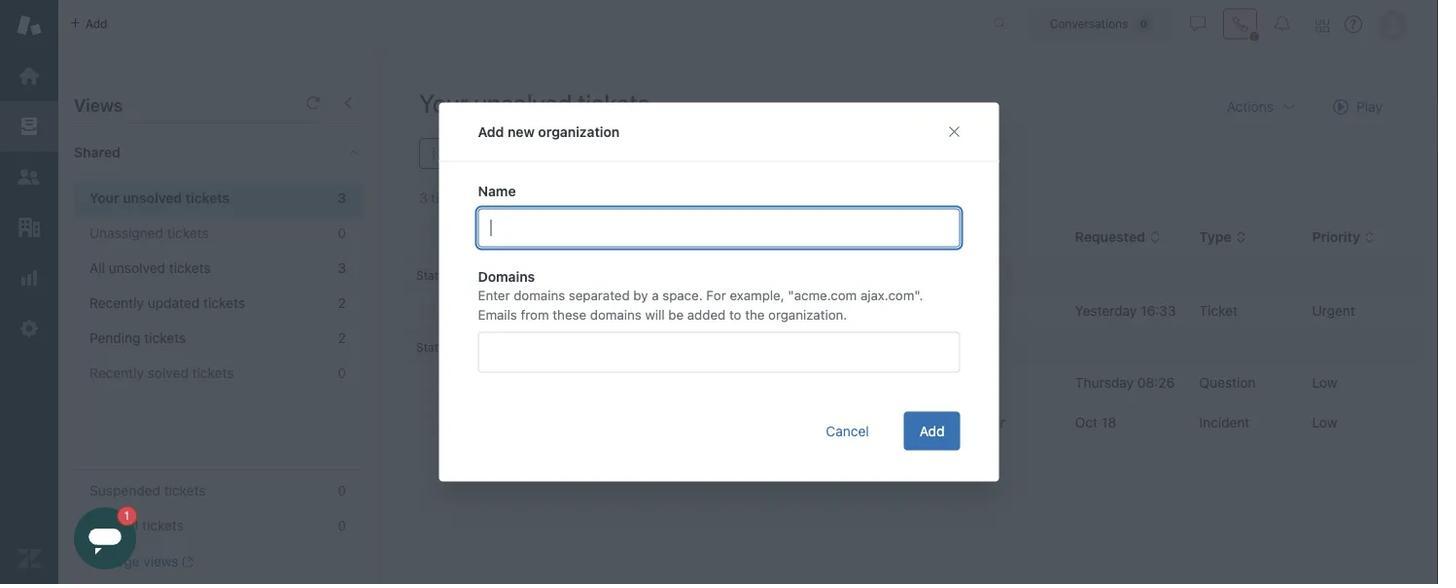 Task type: vqa. For each thing, say whether or not it's contained in the screenshot.
grid
no



Task type: locate. For each thing, give the bounding box(es) containing it.
add down tisha
[[920, 423, 945, 439]]

test
[[619, 303, 645, 319]]

a
[[652, 288, 659, 304]]

your unsolved tickets up unassigned tickets
[[89, 190, 230, 206]]

close modal image
[[947, 124, 962, 140]]

open up from
[[510, 268, 541, 282]]

row containing tisha morrel
[[405, 363, 1424, 403]]

1 vertical spatial add
[[920, 423, 945, 439]]

status category: open
[[416, 268, 541, 282]]

conversations button
[[1029, 8, 1173, 39]]

unsolved up the new
[[474, 88, 572, 118]]

name
[[478, 183, 516, 199]]

emails
[[478, 307, 517, 322]]

1 recently from the top
[[89, 295, 144, 311]]

tisha
[[916, 375, 950, 391]]

the customer
[[916, 415, 1005, 431]]

0 vertical spatial your
[[419, 88, 468, 118]]

status for status category:
[[416, 340, 451, 354]]

views image
[[17, 114, 42, 139]]

tickets right the updated
[[203, 295, 245, 311]]

requester
[[916, 229, 983, 245]]

0 vertical spatial status
[[416, 268, 451, 282]]

1 low from the top
[[1312, 375, 1338, 391]]

domains up from
[[514, 288, 565, 304]]

open left these
[[520, 304, 551, 317]]

16:33
[[1141, 303, 1176, 319]]

type
[[1199, 229, 1232, 245]]

row up the
[[405, 363, 1424, 403]]

your up the filter button
[[419, 88, 468, 118]]

status left domains
[[416, 268, 451, 282]]

will
[[645, 307, 665, 322]]

your
[[419, 88, 468, 118], [89, 190, 119, 206]]

row down tisha
[[405, 403, 1424, 443]]

2 0 from the top
[[338, 365, 346, 381]]

subject
[[619, 228, 669, 244]]

tickets
[[578, 88, 650, 118], [185, 190, 230, 206], [167, 225, 209, 241], [169, 260, 211, 276], [203, 295, 245, 311], [144, 330, 186, 346], [192, 365, 234, 381], [164, 483, 206, 499], [142, 518, 184, 534]]

2 recently from the top
[[89, 365, 144, 381]]

1 category: from the top
[[455, 268, 507, 282]]

0 horizontal spatial your unsolved tickets
[[89, 190, 230, 206]]

1 vertical spatial 2
[[338, 330, 346, 346]]

domains enter domains separated by a space. for example, "acme.com ajax.com". emails from these domains will be added to the organization.
[[478, 269, 923, 322]]

1 2 from the top
[[338, 295, 346, 311]]

0 vertical spatial category:
[[455, 268, 507, 282]]

row up tisha
[[405, 291, 1424, 331]]

pending tickets
[[89, 330, 186, 346]]

0 vertical spatial your unsolved tickets
[[419, 88, 650, 118]]

2 row from the top
[[405, 363, 1424, 403]]

domains
[[514, 288, 565, 304], [590, 307, 642, 322]]

1 vertical spatial low
[[1312, 415, 1338, 431]]

all
[[89, 260, 105, 276]]

0 vertical spatial 3
[[337, 190, 346, 206]]

tickets up views
[[142, 518, 184, 534]]

get help image
[[1345, 16, 1362, 33]]

your unsolved tickets up the new
[[419, 88, 650, 118]]

add new organization dialog
[[439, 103, 999, 482]]

2
[[338, 295, 346, 311], [338, 330, 346, 346]]

1 vertical spatial 3
[[338, 260, 346, 276]]

low
[[1312, 375, 1338, 391], [1312, 415, 1338, 431]]

1 vertical spatial category:
[[455, 340, 507, 354]]

1 row from the top
[[405, 291, 1424, 331]]

unsolved
[[474, 88, 572, 118], [123, 190, 182, 206], [109, 260, 165, 276]]

suspended
[[89, 483, 160, 499]]

priority button
[[1312, 229, 1376, 246]]

4 0 from the top
[[338, 518, 346, 534]]

add inside button
[[920, 423, 945, 439]]

views
[[74, 94, 123, 115]]

add new organization
[[478, 124, 620, 140]]

space.
[[662, 288, 703, 304]]

add
[[478, 124, 504, 140], [920, 423, 945, 439]]

18
[[1102, 415, 1116, 431]]

status for status category: open
[[416, 268, 451, 282]]

unassigned tickets
[[89, 225, 209, 241]]

row containing the customer
[[405, 403, 1424, 443]]

3 for all unsolved tickets
[[338, 260, 346, 276]]

1 vertical spatial domains
[[590, 307, 642, 322]]

tickets down shared heading
[[185, 190, 230, 206]]

1 vertical spatial open
[[520, 304, 551, 317]]

category:
[[455, 268, 507, 282], [455, 340, 507, 354]]

play button
[[1317, 88, 1399, 126]]

0 horizontal spatial domains
[[514, 288, 565, 304]]

1 horizontal spatial add
[[920, 423, 945, 439]]

1 vertical spatial recently
[[89, 365, 144, 381]]

category: for status category:
[[455, 340, 507, 354]]

status down status category: open
[[416, 340, 451, 354]]

category: down emails
[[455, 340, 507, 354]]

3
[[337, 190, 346, 206], [338, 260, 346, 276]]

2 category: from the top
[[455, 340, 507, 354]]

get started image
[[17, 63, 42, 88]]

unsolved down 'unassigned'
[[109, 260, 165, 276]]

open
[[510, 268, 541, 282], [520, 304, 551, 317]]

1 horizontal spatial your
[[419, 88, 468, 118]]

urgent
[[1312, 303, 1355, 319]]

0 vertical spatial open
[[510, 268, 541, 282]]

conversations
[[1050, 17, 1128, 31]]

1 0 from the top
[[338, 225, 346, 241]]

admin image
[[17, 316, 42, 341]]

reporting image
[[17, 265, 42, 291]]

0 horizontal spatial your
[[89, 190, 119, 206]]

filter
[[450, 147, 478, 160]]

1 status from the top
[[416, 268, 451, 282]]

priority
[[1312, 229, 1360, 245]]

solved
[[148, 365, 189, 381]]

tickets down recently updated tickets
[[144, 330, 186, 346]]

3 row from the top
[[405, 403, 1424, 443]]

add button
[[904, 412, 960, 450]]

category: up enter
[[455, 268, 507, 282]]

add left the new
[[478, 124, 504, 140]]

domains down separated on the left of the page
[[590, 307, 642, 322]]

1 vertical spatial status
[[416, 340, 451, 354]]

recently down pending
[[89, 365, 144, 381]]

requested button
[[1075, 229, 1161, 246]]

0 vertical spatial add
[[478, 124, 504, 140]]

2 status from the top
[[416, 340, 451, 354]]

0 horizontal spatial add
[[478, 124, 504, 140]]

0
[[338, 225, 346, 241], [338, 365, 346, 381], [338, 483, 346, 499], [338, 518, 346, 534]]

organization.
[[768, 307, 847, 322]]

be
[[668, 307, 684, 322]]

incident
[[1199, 415, 1250, 431]]

unsolved up unassigned tickets
[[123, 190, 182, 206]]

by
[[633, 288, 648, 304]]

0 vertical spatial recently
[[89, 295, 144, 311]]

zendesk image
[[17, 546, 42, 572]]

0 vertical spatial 2
[[338, 295, 346, 311]]

shared
[[74, 144, 120, 160]]

domains
[[478, 269, 535, 285]]

category: for status category: open
[[455, 268, 507, 282]]

row
[[405, 291, 1424, 331], [405, 363, 1424, 403], [405, 403, 1424, 443]]

recently up pending
[[89, 295, 144, 311]]

your up 'unassigned'
[[89, 190, 119, 206]]

customers image
[[17, 164, 42, 190]]

tickets right solved
[[192, 365, 234, 381]]

recently for recently solved tickets
[[89, 365, 144, 381]]

2 vertical spatial unsolved
[[109, 260, 165, 276]]

your unsolved tickets
[[419, 88, 650, 118], [89, 190, 230, 206]]

0 vertical spatial domains
[[514, 288, 565, 304]]

collapse views pane image
[[340, 95, 356, 111]]

0 vertical spatial low
[[1312, 375, 1338, 391]]

2 2 from the top
[[338, 330, 346, 346]]

status
[[416, 268, 451, 282], [416, 340, 451, 354]]

3 0 from the top
[[338, 483, 346, 499]]

recently
[[89, 295, 144, 311], [89, 365, 144, 381]]

1 3 from the top
[[337, 190, 346, 206]]

0 for recently solved tickets
[[338, 365, 346, 381]]

thursday
[[1075, 375, 1134, 391]]

2 3 from the top
[[338, 260, 346, 276]]

cancel
[[826, 423, 869, 439]]



Task type: describe. For each thing, give the bounding box(es) containing it.
play
[[1357, 99, 1383, 115]]

tisha morrel
[[916, 375, 994, 391]]

tickets up the updated
[[169, 260, 211, 276]]

added
[[687, 307, 726, 322]]

shared button
[[58, 123, 328, 182]]

the
[[916, 415, 940, 431]]

1 horizontal spatial your unsolved tickets
[[419, 88, 650, 118]]

unassigned
[[89, 225, 163, 241]]

yesterday
[[1075, 303, 1137, 319]]

pending
[[89, 330, 141, 346]]

recently updated tickets
[[89, 295, 245, 311]]

shared heading
[[58, 123, 379, 182]]

filter button
[[419, 138, 490, 169]]

for
[[706, 288, 726, 304]]

1 vertical spatial your unsolved tickets
[[89, 190, 230, 206]]

oct 18
[[1075, 415, 1116, 431]]

main element
[[0, 0, 58, 584]]

Name text field
[[478, 209, 960, 248]]

08:26
[[1137, 375, 1175, 391]]

1 vertical spatial your
[[89, 190, 119, 206]]

cancel button
[[810, 412, 885, 450]]

refresh views pane image
[[305, 95, 321, 111]]

requested
[[1075, 229, 1145, 245]]

deleted
[[89, 518, 138, 534]]

manage views
[[89, 554, 178, 570]]

add for add new organization
[[478, 124, 504, 140]]

test link
[[619, 301, 645, 321]]

oct
[[1075, 415, 1098, 431]]

0 for deleted tickets
[[338, 518, 346, 534]]

manage
[[89, 554, 140, 570]]

(opens in a new tab) image
[[178, 557, 193, 568]]

zendesk products image
[[1316, 19, 1329, 33]]

2 for recently updated tickets
[[338, 295, 346, 311]]

type button
[[1199, 229, 1247, 246]]

2 low from the top
[[1312, 415, 1338, 431]]

to
[[729, 307, 741, 322]]

zendesk support image
[[17, 13, 42, 38]]

the
[[745, 307, 765, 322]]

0 for unassigned tickets
[[338, 225, 346, 241]]

morrel
[[954, 375, 994, 391]]

updated
[[148, 295, 200, 311]]

views
[[143, 554, 178, 570]]

status category:
[[416, 340, 510, 354]]

example,
[[730, 288, 784, 304]]

0 vertical spatial unsolved
[[474, 88, 572, 118]]

recently for recently updated tickets
[[89, 295, 144, 311]]

yesterday 16:33
[[1075, 303, 1176, 319]]

1 horizontal spatial domains
[[590, 307, 642, 322]]

deleted tickets
[[89, 518, 184, 534]]

1 vertical spatial unsolved
[[123, 190, 182, 206]]

tickets up deleted tickets
[[164, 483, 206, 499]]

thursday 08:26
[[1075, 375, 1175, 391]]

question
[[1199, 375, 1256, 391]]

ajax.com".
[[861, 288, 923, 304]]

brad
[[916, 303, 946, 319]]

all unsolved tickets
[[89, 260, 211, 276]]

"acme.com
[[788, 288, 857, 304]]

tickets up all unsolved tickets
[[167, 225, 209, 241]]

0 for suspended tickets
[[338, 483, 346, 499]]

add for add
[[920, 423, 945, 439]]

row containing test
[[405, 291, 1424, 331]]

separated
[[569, 288, 630, 304]]

enter
[[478, 288, 510, 304]]

these
[[553, 307, 586, 322]]

manage views link
[[89, 553, 193, 571]]

tickets up "organization"
[[578, 88, 650, 118]]

requester button
[[916, 229, 999, 246]]

ticket
[[1199, 303, 1238, 319]]

from
[[521, 307, 549, 322]]

3 for your unsolved tickets
[[337, 190, 346, 206]]

new
[[508, 124, 535, 140]]

recently solved tickets
[[89, 365, 234, 381]]

organization
[[538, 124, 620, 140]]

suspended tickets
[[89, 483, 206, 499]]

organizations image
[[17, 215, 42, 240]]

2 for pending tickets
[[338, 330, 346, 346]]

customer
[[944, 415, 1005, 431]]



